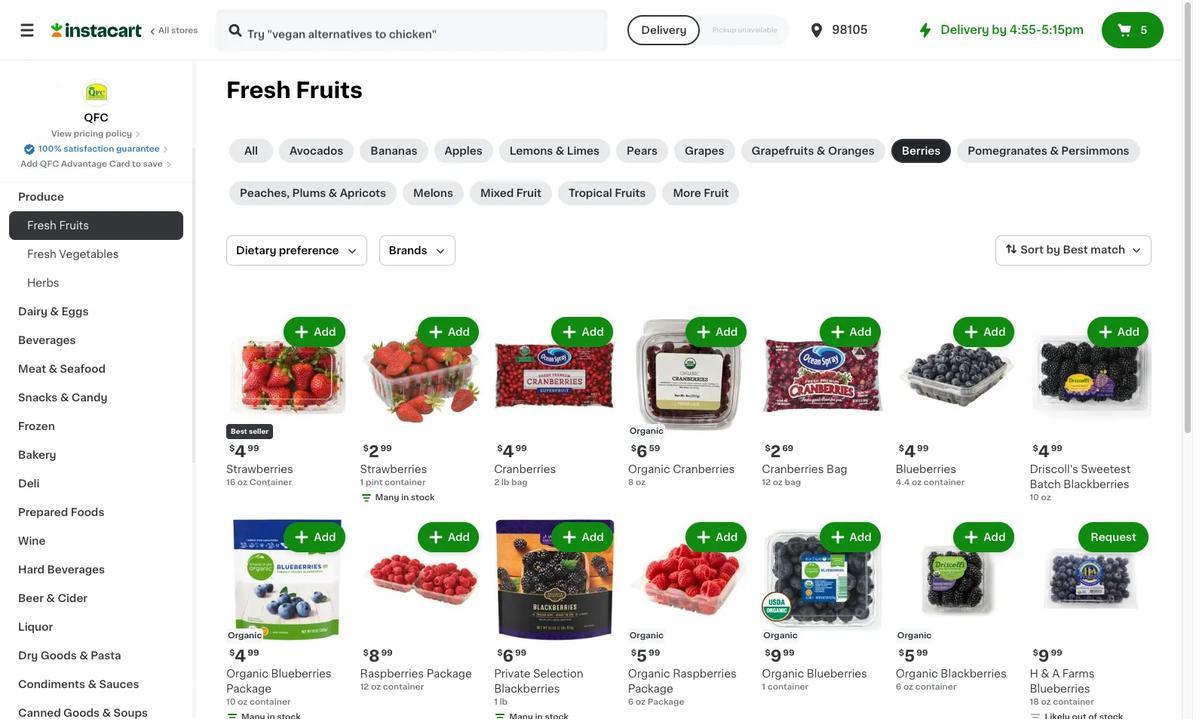 Task type: describe. For each thing, give the bounding box(es) containing it.
best match
[[1064, 245, 1126, 255]]

1 horizontal spatial fruits
[[296, 79, 363, 101]]

goods for dry
[[41, 651, 77, 661]]

package inside organic blueberries package 10 oz container
[[226, 684, 272, 694]]

99 for 1 lb
[[515, 649, 527, 657]]

fresh for fresh vegetables link
[[27, 249, 57, 260]]

all for all stores
[[158, 26, 169, 35]]

& for h & a farms blueberries 18 oz container
[[1042, 669, 1050, 679]]

dietary preference button
[[226, 235, 367, 266]]

prepared
[[18, 507, 68, 518]]

peaches,
[[240, 188, 290, 198]]

herbs
[[27, 278, 59, 288]]

blueberries inside organic blueberries package 10 oz container
[[271, 669, 332, 679]]

view pricing policy
[[51, 130, 132, 138]]

persimmons
[[1062, 146, 1130, 156]]

2 for cranberries bag
[[771, 443, 781, 459]]

best for best seller
[[231, 428, 247, 434]]

add button for sweetest
[[1090, 318, 1148, 346]]

pint
[[366, 478, 383, 486]]

pricing
[[74, 130, 104, 138]]

oz inside organic cranberries 8 oz
[[636, 478, 646, 486]]

request button
[[1081, 523, 1148, 551]]

cranberries for 2
[[762, 464, 825, 474]]

add button for 4.4
[[956, 318, 1014, 346]]

& for snacks & candy
[[60, 392, 69, 403]]

all stores
[[158, 26, 198, 35]]

beverages link
[[9, 326, 183, 355]]

4 for cranberries
[[503, 443, 514, 459]]

prepared foods
[[18, 507, 104, 518]]

stores
[[171, 26, 198, 35]]

$ up organic blueberries package 10 oz container
[[229, 649, 235, 657]]

deli link
[[9, 469, 183, 498]]

beer & cider
[[18, 593, 88, 604]]

0 horizontal spatial fresh fruits
[[27, 220, 89, 231]]

lists link
[[9, 71, 183, 101]]

mixed fruit
[[481, 188, 542, 198]]

recipes
[[18, 134, 62, 145]]

99 for 18 oz container
[[1052, 649, 1063, 657]]

stock
[[411, 493, 435, 502]]

many in stock
[[376, 493, 435, 502]]

100%
[[39, 145, 61, 153]]

100% satisfaction guarantee button
[[23, 140, 169, 155]]

blueberries inside organic blueberries 1 container
[[807, 669, 868, 679]]

add for blackberries
[[984, 532, 1006, 542]]

all for all
[[244, 146, 258, 156]]

100% satisfaction guarantee
[[39, 145, 160, 153]]

add for cranberries
[[716, 327, 738, 337]]

cranberries bag 12 oz bag
[[762, 464, 848, 486]]

fresh fruits link
[[9, 211, 183, 240]]

vegetables
[[59, 249, 119, 260]]

add button for 2
[[554, 318, 612, 346]]

$ for bag
[[765, 444, 771, 452]]

soups
[[114, 708, 148, 718]]

grapes link
[[675, 139, 736, 163]]

9 for organic blueberries
[[771, 648, 782, 664]]

$ 9 99 for organic blueberries
[[765, 648, 795, 664]]

add for package
[[448, 532, 470, 542]]

99 for 6 oz package
[[649, 649, 661, 657]]

apples
[[445, 146, 483, 156]]

container inside strawberries 1 pint container
[[385, 478, 426, 486]]

hard
[[18, 565, 45, 575]]

raspberries package 12 oz container
[[360, 669, 472, 691]]

99 for 1 container
[[784, 649, 795, 657]]

bag inside cranberries 2 lb bag
[[512, 478, 528, 486]]

request
[[1091, 532, 1137, 542]]

6 inside organic raspberries package 6 oz package
[[628, 698, 634, 707]]

produce
[[18, 192, 64, 202]]

condiments
[[18, 679, 85, 690]]

99 for 1 pint container
[[381, 444, 392, 452]]

add qfc advantage card to save link
[[20, 158, 172, 171]]

bananas link
[[360, 139, 428, 163]]

qfc logo image
[[82, 78, 111, 107]]

add for raspberries
[[716, 532, 738, 542]]

lemons & limes link
[[499, 139, 611, 163]]

meat
[[18, 364, 46, 374]]

$ for 4.4
[[899, 444, 905, 452]]

berries link
[[892, 139, 952, 163]]

bag
[[827, 464, 848, 474]]

& for condiments & sauces
[[88, 679, 97, 690]]

cranberries 2 lb bag
[[494, 464, 557, 486]]

melons
[[414, 188, 454, 198]]

melons link
[[403, 181, 464, 205]]

$ 4 99 for driscoll's
[[1033, 443, 1063, 459]]

seafood
[[60, 364, 106, 374]]

& for pomegranates & persimmons
[[1051, 146, 1059, 156]]

$ for raspberries
[[631, 649, 637, 657]]

strawberries for strawberries 16 oz container
[[226, 464, 293, 474]]

candy
[[72, 392, 108, 403]]

add button for bag
[[822, 318, 880, 346]]

Best match Sort by field
[[996, 235, 1152, 266]]

Search field
[[217, 11, 607, 50]]

organic cranberries 8 oz
[[628, 464, 735, 486]]

oz inside organic blueberries package 10 oz container
[[238, 698, 248, 707]]

16
[[226, 478, 236, 486]]

99 for 10 oz
[[1052, 444, 1063, 452]]

$ 6 99
[[497, 648, 527, 664]]

it
[[66, 51, 74, 61]]

organic raspberries package 6 oz package
[[628, 669, 737, 707]]

5 button
[[1103, 12, 1164, 48]]

98105
[[833, 24, 868, 35]]

$ 2 69
[[765, 443, 794, 459]]

add button for cranberries
[[688, 318, 746, 346]]

5 for organic blackberries
[[905, 648, 916, 664]]

peaches, plums & apricots link
[[229, 181, 397, 205]]

h & a farms blueberries 18 oz container
[[1030, 669, 1096, 707]]

dry
[[18, 651, 38, 661]]

12 for 2
[[762, 478, 771, 486]]

dairy
[[18, 306, 47, 317]]

produce link
[[9, 183, 183, 211]]

qfc link
[[82, 78, 111, 125]]

more fruit
[[673, 188, 729, 198]]

again
[[76, 51, 106, 61]]

apricots
[[340, 188, 386, 198]]

to
[[132, 160, 141, 168]]

99 for 16 oz container
[[248, 444, 259, 452]]

thanksgiving
[[18, 163, 90, 174]]

$ inside $ 2 99
[[363, 444, 369, 452]]

add for 16
[[314, 327, 336, 337]]

meat & seafood link
[[9, 355, 183, 383]]

4 for strawberries
[[235, 443, 246, 459]]

driscoll's
[[1030, 464, 1079, 474]]

1 inside strawberries 1 pint container
[[360, 478, 364, 486]]

1 inside private selection blackberries 1 lb
[[494, 698, 498, 707]]

$ 4 99 for strawberries
[[229, 443, 259, 459]]

lb inside private selection blackberries 1 lb
[[500, 698, 508, 707]]

$ for 2
[[497, 444, 503, 452]]

cranberries for 4
[[494, 464, 557, 474]]

$ for sweetest
[[1033, 444, 1039, 452]]

peaches, plums & apricots
[[240, 188, 386, 198]]

$ 5 99 for organic blackberries
[[899, 648, 929, 664]]

0 horizontal spatial qfc
[[40, 160, 59, 168]]

oz inside organic raspberries package 6 oz package
[[636, 698, 646, 707]]

best seller
[[231, 428, 269, 434]]

raspberries inside raspberries package 12 oz container
[[360, 669, 424, 679]]

pears link
[[617, 139, 669, 163]]

0 vertical spatial fresh
[[226, 79, 291, 101]]

lists
[[42, 81, 68, 91]]

beer & cider link
[[9, 584, 183, 613]]

1 vertical spatial beverages
[[47, 565, 105, 575]]

by for sort
[[1047, 245, 1061, 255]]

pomegranates
[[969, 146, 1048, 156]]

$ 5 99 for organic raspberries package
[[631, 648, 661, 664]]

grapefruits & oranges link
[[742, 139, 886, 163]]

10 inside organic blueberries package 10 oz container
[[226, 698, 236, 707]]

private
[[494, 669, 531, 679]]

add button for package
[[420, 523, 478, 551]]

add button for 16
[[286, 318, 344, 346]]

container inside organic blackberries 6 oz container
[[916, 683, 957, 691]]

$ 6 59
[[631, 443, 661, 459]]

& for grapefruits & oranges
[[817, 146, 826, 156]]

card
[[109, 160, 130, 168]]

oranges
[[829, 146, 875, 156]]

snacks & candy link
[[9, 383, 183, 412]]

bakery
[[18, 450, 56, 460]]

strawberries 1 pint container
[[360, 464, 427, 486]]

oz inside blueberries 4.4 oz container
[[912, 478, 922, 486]]

1 vertical spatial fruits
[[615, 188, 646, 198]]



Task type: vqa. For each thing, say whether or not it's contained in the screenshot.
Grapefruits & Oranges &
yes



Task type: locate. For each thing, give the bounding box(es) containing it.
2 for strawberries
[[369, 443, 379, 459]]

eggs
[[61, 306, 89, 317]]

0 vertical spatial beverages
[[18, 335, 76, 346]]

package inside raspberries package 12 oz container
[[427, 669, 472, 679]]

& for lemons & limes
[[556, 146, 565, 156]]

oz inside driscoll's sweetest batch blackberries 10 oz
[[1042, 493, 1052, 502]]

$ up organic raspberries package 6 oz package at the bottom of the page
[[631, 649, 637, 657]]

12 down $ 2 69 in the bottom of the page
[[762, 478, 771, 486]]

$ 9 99 up organic blueberries 1 container
[[765, 648, 795, 664]]

2 raspberries from the left
[[673, 669, 737, 679]]

fruits right the tropical
[[615, 188, 646, 198]]

0 vertical spatial qfc
[[84, 112, 108, 123]]

oz inside cranberries bag 12 oz bag
[[773, 478, 783, 486]]

satisfaction
[[64, 145, 114, 153]]

$ left 69
[[765, 444, 771, 452]]

delivery for delivery
[[642, 25, 687, 35]]

recipes link
[[9, 125, 183, 154]]

fruit right mixed at the left
[[517, 188, 542, 198]]

$ 4 99 up cranberries 2 lb bag
[[497, 443, 527, 459]]

0 horizontal spatial $ 9 99
[[765, 648, 795, 664]]

1 vertical spatial 12
[[360, 683, 369, 691]]

liquor link
[[9, 613, 183, 641]]

2 9 from the left
[[1039, 648, 1050, 664]]

fruits up fresh vegetables
[[59, 220, 89, 231]]

$ 8 99
[[363, 648, 393, 664]]

1 vertical spatial 10
[[226, 698, 236, 707]]

99 up cranberries 2 lb bag
[[516, 444, 527, 452]]

& up "canned goods & soups" "link"
[[88, 679, 97, 690]]

1 horizontal spatial by
[[1047, 245, 1061, 255]]

a
[[1053, 669, 1060, 679]]

0 vertical spatial 12
[[762, 478, 771, 486]]

$ down "best seller"
[[229, 444, 235, 452]]

many
[[376, 493, 399, 502]]

99 up strawberries 1 pint container
[[381, 444, 392, 452]]

item badge image
[[762, 591, 793, 622]]

0 vertical spatial best
[[1064, 245, 1089, 255]]

1 horizontal spatial raspberries
[[673, 669, 737, 679]]

0 horizontal spatial blackberries
[[494, 684, 560, 694]]

12 down $ 8 99
[[360, 683, 369, 691]]

all up peaches,
[[244, 146, 258, 156]]

2 inside cranberries 2 lb bag
[[494, 478, 500, 486]]

1 horizontal spatial 10
[[1030, 493, 1040, 502]]

99 for 6 oz container
[[917, 649, 929, 657]]

4 for blueberries
[[905, 443, 916, 459]]

$ down item badge image
[[765, 649, 771, 657]]

guarantee
[[116, 145, 160, 153]]

4 up driscoll's
[[1039, 443, 1050, 459]]

beverages down dairy & eggs
[[18, 335, 76, 346]]

& left a
[[1042, 669, 1050, 679]]

$ 2 99
[[363, 443, 392, 459]]

raspberries inside organic raspberries package 6 oz package
[[673, 669, 737, 679]]

dry goods & pasta
[[18, 651, 121, 661]]

2 cranberries from the left
[[762, 464, 825, 474]]

$ up 4.4
[[899, 444, 905, 452]]

2 horizontal spatial cranberries
[[762, 464, 825, 474]]

1 horizontal spatial all
[[244, 146, 258, 156]]

product group containing 8
[[360, 519, 482, 694]]

beverages up cider
[[47, 565, 105, 575]]

& inside beer & cider link
[[46, 593, 55, 604]]

4 for driscoll's
[[1039, 443, 1050, 459]]

1 fruit from the left
[[517, 188, 542, 198]]

9 for h & a farms blueberries
[[1039, 648, 1050, 664]]

99 up private
[[515, 649, 527, 657]]

None search field
[[216, 9, 609, 51]]

1 horizontal spatial 5
[[905, 648, 916, 664]]

match
[[1091, 245, 1126, 255]]

$ for package
[[363, 649, 369, 657]]

fresh
[[226, 79, 291, 101], [27, 220, 57, 231], [27, 249, 57, 260]]

1 horizontal spatial blackberries
[[941, 669, 1007, 679]]

2
[[771, 443, 781, 459], [369, 443, 379, 459], [494, 478, 500, 486]]

1 horizontal spatial best
[[1064, 245, 1089, 255]]

1 vertical spatial by
[[1047, 245, 1061, 255]]

& inside condiments & sauces "link"
[[88, 679, 97, 690]]

$ 4 99 for blueberries
[[899, 443, 929, 459]]

99 for 4.4 oz container
[[918, 444, 929, 452]]

& inside dairy & eggs link
[[50, 306, 59, 317]]

10 inside driscoll's sweetest batch blackberries 10 oz
[[1030, 493, 1040, 502]]

hard beverages
[[18, 565, 105, 575]]

herbs link
[[9, 269, 183, 297]]

1 vertical spatial fresh
[[27, 220, 57, 231]]

fruits up the avocados
[[296, 79, 363, 101]]

fruit inside more fruit link
[[704, 188, 729, 198]]

sort by
[[1021, 245, 1061, 255]]

blackberries inside private selection blackberries 1 lb
[[494, 684, 560, 694]]

wine
[[18, 536, 46, 546]]

fruit for more fruit
[[704, 188, 729, 198]]

99 inside $ 8 99
[[381, 649, 393, 657]]

0 horizontal spatial strawberries
[[226, 464, 293, 474]]

avocados link
[[279, 139, 354, 163]]

10
[[1030, 493, 1040, 502], [226, 698, 236, 707]]

99 inside $ 6 99
[[515, 649, 527, 657]]

qfc
[[84, 112, 108, 123], [40, 160, 59, 168]]

1 vertical spatial 1
[[762, 683, 766, 691]]

8 up raspberries package 12 oz container
[[369, 648, 380, 664]]

2 vertical spatial blackberries
[[494, 684, 560, 694]]

fresh fruits up avocados link
[[226, 79, 363, 101]]

condiments & sauces link
[[9, 670, 183, 699]]

$ for blueberries
[[765, 649, 771, 657]]

0 vertical spatial by
[[993, 24, 1008, 35]]

cranberries inside organic cranberries 8 oz
[[673, 464, 735, 474]]

1 horizontal spatial strawberries
[[360, 464, 427, 474]]

0 vertical spatial 1
[[360, 478, 364, 486]]

6 inside organic blackberries 6 oz container
[[896, 683, 902, 691]]

0 horizontal spatial fruits
[[59, 220, 89, 231]]

fresh up herbs
[[27, 249, 57, 260]]

0 vertical spatial 10
[[1030, 493, 1040, 502]]

strawberries up pint
[[360, 464, 427, 474]]

$ 4 99 for cranberries
[[497, 443, 527, 459]]

8 inside product group
[[369, 648, 380, 664]]

$ up cranberries 2 lb bag
[[497, 444, 503, 452]]

service type group
[[628, 15, 790, 45]]

1 horizontal spatial bag
[[785, 478, 801, 486]]

5 inside button
[[1141, 25, 1148, 35]]

3 cranberries from the left
[[673, 464, 735, 474]]

2 strawberries from the left
[[360, 464, 427, 474]]

& left eggs
[[50, 306, 59, 317]]

1 horizontal spatial fresh fruits
[[226, 79, 363, 101]]

sort
[[1021, 245, 1045, 255]]

1 horizontal spatial 12
[[762, 478, 771, 486]]

5
[[1141, 25, 1148, 35], [637, 648, 648, 664], [905, 648, 916, 664]]

$ 4 99 up blueberries 4.4 oz container
[[899, 443, 929, 459]]

instacart logo image
[[51, 21, 142, 39]]

& left pasta
[[79, 651, 88, 661]]

99 up raspberries package 12 oz container
[[381, 649, 393, 657]]

99 for 10 oz container
[[248, 649, 259, 657]]

2 horizontal spatial 2
[[771, 443, 781, 459]]

qfc down the 100%
[[40, 160, 59, 168]]

99 for 12 oz container
[[381, 649, 393, 657]]

liquor
[[18, 622, 53, 632]]

0 vertical spatial goods
[[41, 651, 77, 661]]

all left stores
[[158, 26, 169, 35]]

0 horizontal spatial raspberries
[[360, 669, 424, 679]]

blackberries inside organic blackberries 6 oz container
[[941, 669, 1007, 679]]

$ inside $ 6 99
[[497, 649, 503, 657]]

by for delivery
[[993, 24, 1008, 35]]

& inside grapefruits & oranges link
[[817, 146, 826, 156]]

1 horizontal spatial qfc
[[84, 112, 108, 123]]

organic inside organic cranberries 8 oz
[[628, 464, 671, 474]]

container inside the h & a farms blueberries 18 oz container
[[1054, 698, 1095, 707]]

best inside field
[[1064, 245, 1089, 255]]

goods up condiments
[[41, 651, 77, 661]]

& for dairy & eggs
[[50, 306, 59, 317]]

goods
[[41, 651, 77, 661], [63, 708, 100, 718]]

blueberries inside the h & a farms blueberries 18 oz container
[[1030, 684, 1091, 694]]

pears
[[627, 146, 658, 156]]

oz inside raspberries package 12 oz container
[[371, 683, 381, 691]]

add for bag
[[850, 327, 872, 337]]

mixed fruit link
[[470, 181, 552, 205]]

more fruit link
[[663, 181, 740, 205]]

container inside blueberries 4.4 oz container
[[924, 478, 965, 486]]

fruit inside mixed fruit link
[[517, 188, 542, 198]]

2 bag from the left
[[785, 478, 801, 486]]

& left limes
[[556, 146, 565, 156]]

best for best match
[[1064, 245, 1089, 255]]

fresh for fresh fruits link
[[27, 220, 57, 231]]

$ 9 99 up a
[[1033, 648, 1063, 664]]

2 $ 5 99 from the left
[[899, 648, 929, 664]]

organic inside organic blackberries 6 oz container
[[896, 669, 939, 679]]

0 horizontal spatial cranberries
[[494, 464, 557, 474]]

0 horizontal spatial delivery
[[642, 25, 687, 35]]

1 horizontal spatial cranberries
[[673, 464, 735, 474]]

2 horizontal spatial blackberries
[[1064, 479, 1130, 489]]

strawberries 16 oz container
[[226, 464, 293, 486]]

blueberries inside blueberries 4.4 oz container
[[896, 464, 957, 474]]

$ for 16
[[229, 444, 235, 452]]

9 up the h & a farms blueberries 18 oz container
[[1039, 648, 1050, 664]]

fruit right more
[[704, 188, 729, 198]]

1 $ 5 99 from the left
[[631, 648, 661, 664]]

5 for organic raspberries package
[[637, 648, 648, 664]]

strawberries up container
[[226, 464, 293, 474]]

$ 5 99 up organic blackberries 6 oz container
[[899, 648, 929, 664]]

thanksgiving link
[[9, 154, 183, 183]]

1 vertical spatial fresh fruits
[[27, 220, 89, 231]]

qfc up view pricing policy link
[[84, 112, 108, 123]]

$ 9 99 for h & a farms blueberries
[[1033, 648, 1063, 664]]

8 inside organic cranberries 8 oz
[[628, 478, 634, 486]]

add for 4.4
[[984, 327, 1006, 337]]

1 horizontal spatial fruit
[[704, 188, 729, 198]]

2 fruit from the left
[[704, 188, 729, 198]]

1 vertical spatial blackberries
[[941, 669, 1007, 679]]

all stores link
[[51, 9, 199, 51]]

beer
[[18, 593, 44, 604]]

$ 5 99 up organic raspberries package 6 oz package at the bottom of the page
[[631, 648, 661, 664]]

& left 'candy'
[[60, 392, 69, 403]]

add button for blackberries
[[956, 523, 1014, 551]]

fruit for mixed fruit
[[517, 188, 542, 198]]

69
[[783, 444, 794, 452]]

view pricing policy link
[[51, 128, 141, 140]]

add button for raspberries
[[688, 523, 746, 551]]

organic inside organic raspberries package 6 oz package
[[628, 669, 671, 679]]

& inside peaches, plums & apricots link
[[329, 188, 338, 198]]

2 horizontal spatial fruits
[[615, 188, 646, 198]]

preference
[[279, 245, 339, 256]]

tropical
[[569, 188, 613, 198]]

fresh down produce
[[27, 220, 57, 231]]

add button for blueberries
[[822, 523, 880, 551]]

5:15pm
[[1042, 24, 1084, 35]]

container inside organic blueberries 1 container
[[768, 683, 809, 691]]

0 horizontal spatial fruit
[[517, 188, 542, 198]]

99 up organic blueberries 1 container
[[784, 649, 795, 657]]

$ up private
[[497, 649, 503, 657]]

1 horizontal spatial 9
[[1039, 648, 1050, 664]]

0 horizontal spatial all
[[158, 26, 169, 35]]

0 horizontal spatial 10
[[226, 698, 236, 707]]

blueberries 4.4 oz container
[[896, 464, 965, 486]]

strawberries
[[226, 464, 293, 474], [360, 464, 427, 474]]

0 vertical spatial fresh fruits
[[226, 79, 363, 101]]

& inside lemons & limes link
[[556, 146, 565, 156]]

oz inside organic blackberries 6 oz container
[[904, 683, 914, 691]]

by inside field
[[1047, 245, 1061, 255]]

1 vertical spatial lb
[[500, 698, 508, 707]]

container inside raspberries package 12 oz container
[[383, 683, 424, 691]]

& inside the h & a farms blueberries 18 oz container
[[1042, 669, 1050, 679]]

goods for canned
[[63, 708, 100, 718]]

1 $ 9 99 from the left
[[765, 648, 795, 664]]

1 vertical spatial qfc
[[40, 160, 59, 168]]

0 vertical spatial lb
[[502, 478, 510, 486]]

container inside organic blueberries package 10 oz container
[[250, 698, 291, 707]]

organic blueberries package 10 oz container
[[226, 669, 332, 707]]

$ 4 99 down "best seller"
[[229, 443, 259, 459]]

99 up organic blackberries 6 oz container
[[917, 649, 929, 657]]

dietary
[[236, 245, 277, 256]]

add for blueberries
[[850, 532, 872, 542]]

99 up a
[[1052, 649, 1063, 657]]

& right meat
[[49, 364, 57, 374]]

add button inside product group
[[420, 523, 478, 551]]

by right sort
[[1047, 245, 1061, 255]]

0 vertical spatial 8
[[628, 478, 634, 486]]

$ up driscoll's
[[1033, 444, 1039, 452]]

product group
[[226, 314, 348, 489], [360, 314, 482, 507], [494, 314, 616, 489], [628, 314, 750, 489], [762, 314, 884, 489], [896, 314, 1018, 489], [1030, 314, 1152, 504], [226, 519, 348, 719], [360, 519, 482, 694], [494, 519, 616, 719], [628, 519, 750, 709], [762, 519, 884, 694], [896, 519, 1018, 694], [1030, 519, 1152, 719]]

1 bag from the left
[[512, 478, 528, 486]]

1 vertical spatial all
[[244, 146, 258, 156]]

4 up organic blueberries package 10 oz container
[[235, 648, 246, 664]]

cranberries inside cranberries bag 12 oz bag
[[762, 464, 825, 474]]

99 up organic blueberries package 10 oz container
[[248, 649, 259, 657]]

4 up blueberries 4.4 oz container
[[905, 443, 916, 459]]

bag inside cranberries bag 12 oz bag
[[785, 478, 801, 486]]

2 $ 9 99 from the left
[[1033, 648, 1063, 664]]

2 horizontal spatial 1
[[762, 683, 766, 691]]

$ inside $ 6 59
[[631, 444, 637, 452]]

& inside the pomegranates & persimmons link
[[1051, 146, 1059, 156]]

blackberries left h
[[941, 669, 1007, 679]]

$ up h
[[1033, 649, 1039, 657]]

1 vertical spatial best
[[231, 428, 247, 434]]

strawberries for strawberries 1 pint container
[[360, 464, 427, 474]]

add inside product group
[[448, 532, 470, 542]]

berries
[[902, 146, 941, 156]]

all link
[[229, 139, 273, 163]]

dietary preference
[[236, 245, 339, 256]]

& for meat & seafood
[[49, 364, 57, 374]]

0 vertical spatial blackberries
[[1064, 479, 1130, 489]]

add for 2
[[582, 327, 604, 337]]

best
[[1064, 245, 1089, 255], [231, 428, 247, 434]]

& left oranges
[[817, 146, 826, 156]]

99 inside $ 2 99
[[381, 444, 392, 452]]

1 horizontal spatial delivery
[[941, 24, 990, 35]]

delivery inside button
[[642, 25, 687, 35]]

1 horizontal spatial $ 5 99
[[899, 648, 929, 664]]

fresh up all 'link'
[[226, 79, 291, 101]]

99 down "best seller"
[[248, 444, 259, 452]]

& left 'soups'
[[102, 708, 111, 718]]

selection
[[534, 669, 584, 679]]

99 up driscoll's
[[1052, 444, 1063, 452]]

99 up blueberries 4.4 oz container
[[918, 444, 929, 452]]

mixed
[[481, 188, 514, 198]]

organic inside organic blueberries 1 container
[[762, 669, 805, 679]]

best left 'match'
[[1064, 245, 1089, 255]]

12 for 8
[[360, 683, 369, 691]]

4 down "best seller"
[[235, 443, 246, 459]]

$ left '59'
[[631, 444, 637, 452]]

delivery for delivery by 4:55-5:15pm
[[941, 24, 990, 35]]

$ for cranberries
[[631, 444, 637, 452]]

$ inside $ 8 99
[[363, 649, 369, 657]]

plums
[[293, 188, 326, 198]]

1 vertical spatial goods
[[63, 708, 100, 718]]

container
[[250, 478, 292, 486]]

fresh vegetables
[[27, 249, 119, 260]]

0 horizontal spatial by
[[993, 24, 1008, 35]]

grapefruits
[[752, 146, 815, 156]]

$ 4 99 up driscoll's
[[1033, 443, 1063, 459]]

oz inside strawberries 16 oz container
[[238, 478, 248, 486]]

99 up organic raspberries package 6 oz package at the bottom of the page
[[649, 649, 661, 657]]

9 up organic blueberries 1 container
[[771, 648, 782, 664]]

best left seller
[[231, 428, 247, 434]]

view
[[51, 130, 72, 138]]

2 vertical spatial fresh
[[27, 249, 57, 260]]

& inside dry goods & pasta link
[[79, 651, 88, 661]]

buy it again
[[42, 51, 106, 61]]

blackberries down sweetest
[[1064, 479, 1130, 489]]

$ inside $ 2 69
[[765, 444, 771, 452]]

8 down $ 6 59
[[628, 478, 634, 486]]

12 inside raspberries package 12 oz container
[[360, 683, 369, 691]]

organic blackberries 6 oz container
[[896, 669, 1007, 691]]

lb inside cranberries 2 lb bag
[[502, 478, 510, 486]]

1 horizontal spatial 2
[[494, 478, 500, 486]]

buy it again link
[[9, 41, 183, 71]]

0 horizontal spatial 2
[[369, 443, 379, 459]]

& inside snacks & candy 'link'
[[60, 392, 69, 403]]

1 cranberries from the left
[[494, 464, 557, 474]]

1 vertical spatial 8
[[369, 648, 380, 664]]

0 horizontal spatial 8
[[369, 648, 380, 664]]

add for sweetest
[[1118, 327, 1140, 337]]

by left 4:55- at the right top
[[993, 24, 1008, 35]]

& right the beer
[[46, 593, 55, 604]]

0 horizontal spatial 5
[[637, 648, 648, 664]]

59
[[649, 444, 661, 452]]

$ up organic blackberries 6 oz container
[[899, 649, 905, 657]]

0 horizontal spatial best
[[231, 428, 247, 434]]

12 inside cranberries bag 12 oz bag
[[762, 478, 771, 486]]

2 horizontal spatial 5
[[1141, 25, 1148, 35]]

0 vertical spatial fruits
[[296, 79, 363, 101]]

goods inside "link"
[[63, 708, 100, 718]]

1 horizontal spatial $ 9 99
[[1033, 648, 1063, 664]]

blackberries inside driscoll's sweetest batch blackberries 10 oz
[[1064, 479, 1130, 489]]

& for beer & cider
[[46, 593, 55, 604]]

1 raspberries from the left
[[360, 669, 424, 679]]

2 vertical spatial fruits
[[59, 220, 89, 231]]

1 strawberries from the left
[[226, 464, 293, 474]]

$ 9 99
[[765, 648, 795, 664], [1033, 648, 1063, 664]]

& right plums
[[329, 188, 338, 198]]

1 inside organic blueberries 1 container
[[762, 683, 766, 691]]

all
[[158, 26, 169, 35], [244, 146, 258, 156]]

all inside 'link'
[[244, 146, 258, 156]]

blackberries down private
[[494, 684, 560, 694]]

organic inside organic blueberries package 10 oz container
[[226, 669, 269, 679]]

4 up cranberries 2 lb bag
[[503, 443, 514, 459]]

99 for 2 lb bag
[[516, 444, 527, 452]]

grapefruits & oranges
[[752, 146, 875, 156]]

snacks
[[18, 392, 58, 403]]

1 horizontal spatial 8
[[628, 478, 634, 486]]

fresh fruits up fresh vegetables
[[27, 220, 89, 231]]

$ for blackberries
[[899, 649, 905, 657]]

$ up pint
[[363, 444, 369, 452]]

0 horizontal spatial bag
[[512, 478, 528, 486]]

$ up raspberries package 12 oz container
[[363, 649, 369, 657]]

1 9 from the left
[[771, 648, 782, 664]]

raspberries
[[360, 669, 424, 679], [673, 669, 737, 679]]

$
[[229, 444, 235, 452], [497, 444, 503, 452], [765, 444, 771, 452], [363, 444, 369, 452], [631, 444, 637, 452], [899, 444, 905, 452], [1033, 444, 1039, 452], [229, 649, 235, 657], [497, 649, 503, 657], [765, 649, 771, 657], [363, 649, 369, 657], [631, 649, 637, 657], [899, 649, 905, 657], [1033, 649, 1039, 657]]

0 horizontal spatial 1
[[360, 478, 364, 486]]

0 horizontal spatial 9
[[771, 648, 782, 664]]

goods down condiments & sauces
[[63, 708, 100, 718]]

cranberries
[[494, 464, 557, 474], [762, 464, 825, 474], [673, 464, 735, 474]]

meat & seafood
[[18, 364, 106, 374]]

& inside meat & seafood link
[[49, 364, 57, 374]]

1 horizontal spatial 1
[[494, 698, 498, 707]]

2 vertical spatial 1
[[494, 698, 498, 707]]

& inside "canned goods & soups" "link"
[[102, 708, 111, 718]]

& left persimmons
[[1051, 146, 1059, 156]]

4.4
[[896, 478, 910, 486]]

0 vertical spatial all
[[158, 26, 169, 35]]

0 horizontal spatial $ 5 99
[[631, 648, 661, 664]]

$ 4 99 up organic blueberries package 10 oz container
[[229, 648, 259, 664]]

oz inside the h & a farms blueberries 18 oz container
[[1042, 698, 1052, 707]]

sauces
[[99, 679, 139, 690]]

0 horizontal spatial 12
[[360, 683, 369, 691]]



